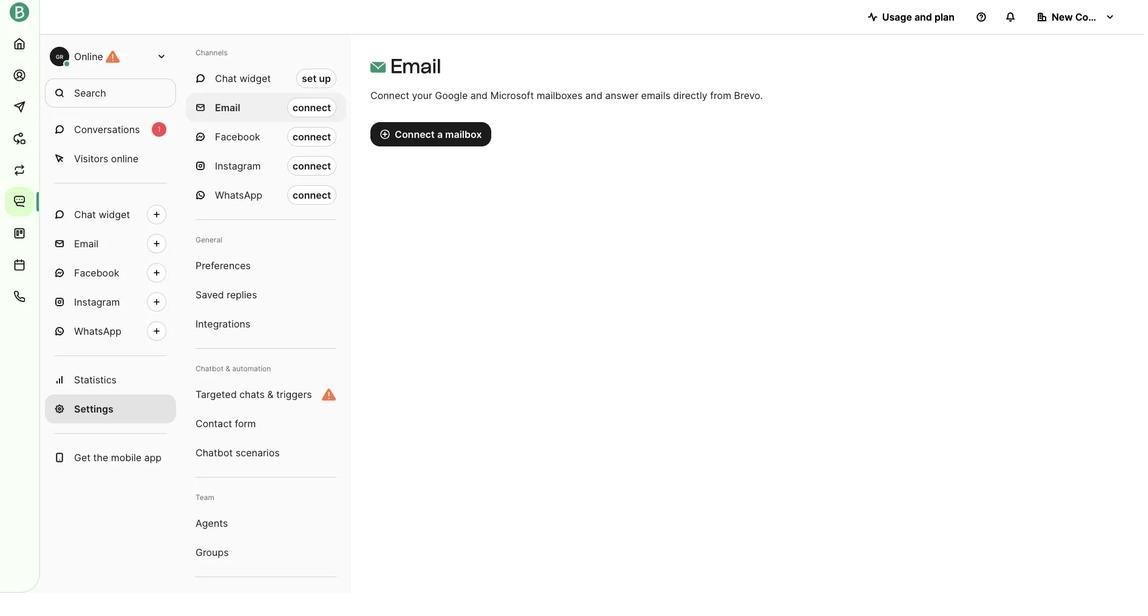 Task type: describe. For each thing, give the bounding box(es) containing it.
1 horizontal spatial chat
[[215, 72, 237, 84]]

1
[[157, 125, 161, 134]]

contact form link
[[186, 409, 346, 438]]

visitors online
[[74, 153, 139, 165]]

new company button
[[1028, 5, 1125, 29]]

visitors
[[74, 153, 108, 165]]

new company
[[1052, 11, 1121, 23]]

chat widget link
[[45, 200, 176, 229]]

emails
[[642, 89, 671, 101]]

widget inside the chat widget "link"
[[99, 208, 130, 221]]

usage and plan button
[[858, 5, 965, 29]]

visitors online link
[[45, 144, 176, 173]]

search link
[[45, 78, 176, 108]]

whatsapp link
[[45, 317, 176, 346]]

search
[[74, 87, 106, 99]]

preferences
[[196, 259, 251, 272]]

1 vertical spatial facebook
[[74, 267, 119, 279]]

settings
[[74, 403, 113, 415]]

integrations
[[196, 318, 250, 330]]

directly
[[674, 89, 708, 101]]

usage
[[883, 11, 913, 23]]

a
[[437, 128, 443, 140]]

up
[[319, 72, 331, 84]]

0 horizontal spatial and
[[471, 89, 488, 101]]

set
[[302, 72, 317, 84]]

triggers
[[276, 388, 312, 400]]

statistics
[[74, 374, 117, 386]]

1 vertical spatial email
[[215, 101, 240, 114]]

gr
[[56, 53, 63, 60]]

groups link
[[186, 538, 346, 567]]

connect for whatsapp
[[293, 189, 331, 201]]

groups
[[196, 546, 229, 558]]

chatbot for chatbot & automation
[[196, 364, 224, 373]]

agents
[[196, 517, 228, 529]]

new
[[1052, 11, 1073, 23]]

mailboxes
[[537, 89, 583, 101]]

form
[[235, 417, 256, 430]]

targeted chats & triggers
[[196, 388, 312, 400]]

instagram link
[[45, 287, 176, 317]]

0 vertical spatial chat widget
[[215, 72, 271, 84]]

automation
[[232, 364, 271, 373]]

connect for facebook
[[293, 131, 331, 143]]

chat widget inside "link"
[[74, 208, 130, 221]]

get the mobile app
[[74, 451, 162, 464]]

contact form
[[196, 417, 256, 430]]

replies
[[227, 289, 257, 301]]

preferences link
[[186, 251, 346, 280]]

chatbot & automation
[[196, 364, 271, 373]]

chatbot for chatbot scenarios
[[196, 447, 233, 459]]

connect a mailbox link
[[371, 122, 492, 146]]



Task type: vqa. For each thing, say whether or not it's contained in the screenshot.
the & inside TARGETED CHATS & TRIGGERS Link
no



Task type: locate. For each thing, give the bounding box(es) containing it.
general
[[196, 235, 222, 244]]

3 connect from the top
[[293, 160, 331, 172]]

0 vertical spatial whatsapp
[[215, 189, 262, 201]]

0 horizontal spatial chat widget
[[74, 208, 130, 221]]

1 horizontal spatial &
[[268, 388, 274, 400]]

get
[[74, 451, 91, 464]]

saved replies
[[196, 289, 257, 301]]

1 horizontal spatial email
[[215, 101, 240, 114]]

1 horizontal spatial chat widget
[[215, 72, 271, 84]]

1 horizontal spatial and
[[586, 89, 603, 101]]

0 vertical spatial chatbot
[[196, 364, 224, 373]]

online
[[111, 153, 139, 165]]

and inside button
[[915, 11, 933, 23]]

from
[[711, 89, 732, 101]]

1 vertical spatial chatbot
[[196, 447, 233, 459]]

connect for connect a mailbox
[[395, 128, 435, 140]]

targeted chats & triggers link
[[186, 380, 346, 409]]

email
[[391, 55, 441, 78], [215, 101, 240, 114], [74, 238, 98, 250]]

connect down email image
[[371, 89, 410, 101]]

1 vertical spatial widget
[[99, 208, 130, 221]]

1 vertical spatial chat
[[74, 208, 96, 221]]

1 vertical spatial &
[[268, 388, 274, 400]]

targeted
[[196, 388, 237, 400]]

0 vertical spatial widget
[[240, 72, 271, 84]]

connect your google and microsoft mailboxes and answer emails directly from brevo.
[[371, 89, 763, 101]]

agents link
[[186, 509, 346, 538]]

0 horizontal spatial widget
[[99, 208, 130, 221]]

email link
[[45, 229, 176, 258]]

1 horizontal spatial widget
[[240, 72, 271, 84]]

chat down "channels"
[[215, 72, 237, 84]]

2 connect from the top
[[293, 131, 331, 143]]

1 horizontal spatial instagram
[[215, 160, 261, 172]]

mobile
[[111, 451, 142, 464]]

google
[[435, 89, 468, 101]]

email up the facebook link
[[74, 238, 98, 250]]

email image
[[371, 59, 386, 75]]

contact
[[196, 417, 232, 430]]

and
[[915, 11, 933, 23], [471, 89, 488, 101], [586, 89, 603, 101]]

0 horizontal spatial instagram
[[74, 296, 120, 308]]

0 horizontal spatial chat
[[74, 208, 96, 221]]

conversations
[[74, 123, 140, 135]]

brevo.
[[734, 89, 763, 101]]

0 horizontal spatial email
[[74, 238, 98, 250]]

1 horizontal spatial facebook
[[215, 131, 260, 143]]

connect
[[371, 89, 410, 101], [395, 128, 435, 140]]

integrations link
[[186, 309, 346, 338]]

& left automation at the left of page
[[226, 364, 230, 373]]

0 vertical spatial facebook
[[215, 131, 260, 143]]

1 chatbot from the top
[[196, 364, 224, 373]]

and left answer
[[586, 89, 603, 101]]

0 vertical spatial email
[[391, 55, 441, 78]]

1 vertical spatial instagram
[[74, 296, 120, 308]]

statistics link
[[45, 365, 176, 394]]

saved
[[196, 289, 224, 301]]

chatbot scenarios
[[196, 447, 280, 459]]

team
[[196, 493, 214, 502]]

chat
[[215, 72, 237, 84], [74, 208, 96, 221]]

set up
[[302, 72, 331, 84]]

0 horizontal spatial facebook
[[74, 267, 119, 279]]

chat up email link
[[74, 208, 96, 221]]

mailbox
[[445, 128, 482, 140]]

4 connect from the top
[[293, 189, 331, 201]]

connect for instagram
[[293, 160, 331, 172]]

connect a mailbox
[[395, 128, 482, 140]]

whatsapp
[[215, 189, 262, 201], [74, 325, 122, 337]]

email up your at the left of the page
[[391, 55, 441, 78]]

saved replies link
[[186, 280, 346, 309]]

email down "channels"
[[215, 101, 240, 114]]

1 vertical spatial whatsapp
[[74, 325, 122, 337]]

and left plan
[[915, 11, 933, 23]]

get the mobile app link
[[45, 443, 176, 472]]

scenarios
[[236, 447, 280, 459]]

0 vertical spatial connect
[[371, 89, 410, 101]]

connect
[[293, 101, 331, 114], [293, 131, 331, 143], [293, 160, 331, 172], [293, 189, 331, 201]]

1 vertical spatial connect
[[395, 128, 435, 140]]

2 horizontal spatial email
[[391, 55, 441, 78]]

chat widget down "channels"
[[215, 72, 271, 84]]

connect for connect your google and microsoft mailboxes and answer emails directly from brevo.
[[371, 89, 410, 101]]

connect for email
[[293, 101, 331, 114]]

plan
[[935, 11, 955, 23]]

widget
[[240, 72, 271, 84], [99, 208, 130, 221]]

2 chatbot from the top
[[196, 447, 233, 459]]

company
[[1076, 11, 1121, 23]]

answer
[[606, 89, 639, 101]]

1 horizontal spatial whatsapp
[[215, 189, 262, 201]]

2 horizontal spatial and
[[915, 11, 933, 23]]

facebook
[[215, 131, 260, 143], [74, 267, 119, 279]]

chatbot up "targeted" in the left bottom of the page
[[196, 364, 224, 373]]

1 connect from the top
[[293, 101, 331, 114]]

1 vertical spatial chat widget
[[74, 208, 130, 221]]

channels
[[196, 48, 228, 57]]

0 vertical spatial chat
[[215, 72, 237, 84]]

whatsapp down instagram link
[[74, 325, 122, 337]]

chat widget
[[215, 72, 271, 84], [74, 208, 130, 221]]

your
[[412, 89, 433, 101]]

2 vertical spatial email
[[74, 238, 98, 250]]

chat inside "link"
[[74, 208, 96, 221]]

0 vertical spatial instagram
[[215, 160, 261, 172]]

facebook link
[[45, 258, 176, 287]]

widget up email link
[[99, 208, 130, 221]]

chatbot down contact
[[196, 447, 233, 459]]

chatbot scenarios link
[[186, 438, 346, 467]]

0 horizontal spatial whatsapp
[[74, 325, 122, 337]]

whatsapp up general
[[215, 189, 262, 201]]

usage and plan
[[883, 11, 955, 23]]

0 horizontal spatial &
[[226, 364, 230, 373]]

chat widget up email link
[[74, 208, 130, 221]]

the
[[93, 451, 108, 464]]

& right chats
[[268, 388, 274, 400]]

online
[[74, 50, 103, 63]]

settings link
[[45, 394, 176, 424]]

microsoft
[[491, 89, 534, 101]]

&
[[226, 364, 230, 373], [268, 388, 274, 400]]

chats
[[240, 388, 265, 400]]

instagram
[[215, 160, 261, 172], [74, 296, 120, 308]]

chatbot
[[196, 364, 224, 373], [196, 447, 233, 459]]

widget left the set
[[240, 72, 271, 84]]

and right google
[[471, 89, 488, 101]]

0 vertical spatial &
[[226, 364, 230, 373]]

app
[[144, 451, 162, 464]]

connect left a
[[395, 128, 435, 140]]



